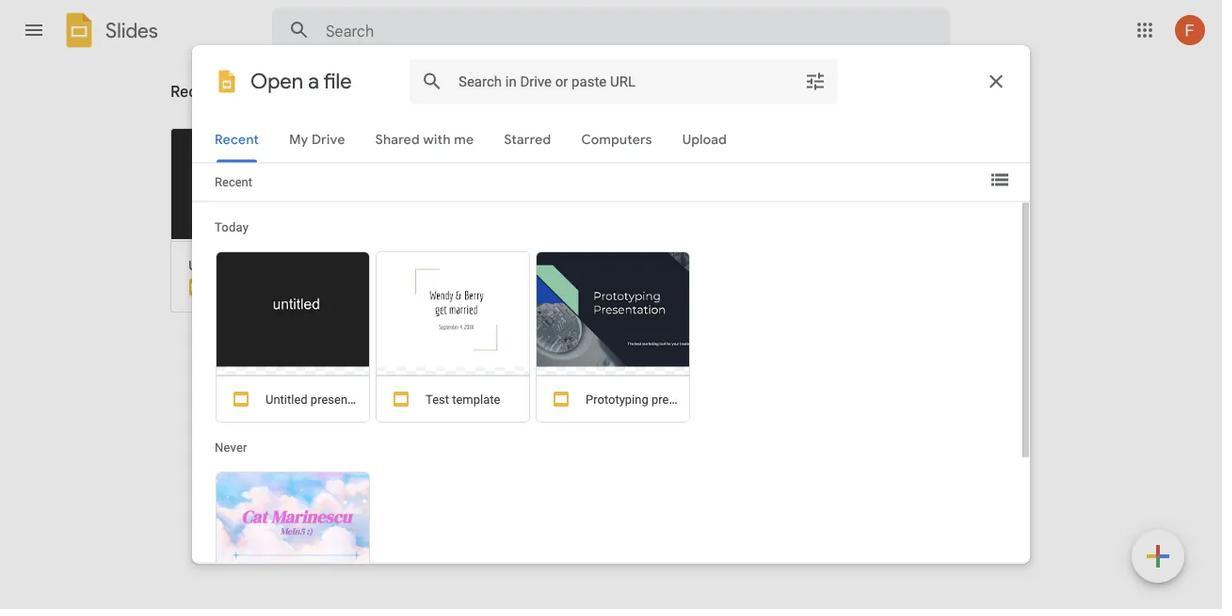 Task type: describe. For each thing, give the bounding box(es) containing it.
presentation for prototyping presentation
[[483, 257, 563, 274]]

create new presentation image
[[1132, 530, 1185, 587]]

2 recent from the top
[[170, 89, 214, 106]]

prototyping presentation option
[[387, 128, 585, 609]]

opened inside untitled presentation option
[[214, 281, 254, 294]]

recent presentations list box
[[170, 128, 1037, 609]]

recent presentations heading
[[170, 60, 321, 121]]

presentation for untitled presentation
[[242, 257, 323, 274]]

last opened by me 10:36 am element
[[473, 281, 522, 294]]

last opened by me 10:05 am element
[[689, 281, 738, 294]]

slides
[[105, 18, 158, 43]]

presentations inside heading
[[224, 82, 321, 101]]

2 recent presentations from the top
[[170, 89, 303, 106]]

untitled presentation
[[188, 257, 323, 274]]

test
[[621, 257, 648, 274]]

1 recent presentations from the top
[[170, 82, 321, 101]]

slides link
[[60, 11, 158, 53]]

test template google slides element
[[621, 257, 793, 274]]



Task type: locate. For each thing, give the bounding box(es) containing it.
untitled presentation google slides element
[[188, 257, 360, 274]]

test template option
[[604, 128, 801, 609]]

search image
[[281, 11, 318, 49]]

presentation up last opened by me 10:36 am element
[[483, 257, 563, 274]]

untitled presentation option
[[170, 128, 368, 609]]

prototyping presentation google slides element
[[405, 257, 576, 274]]

prototyping presentation
[[405, 257, 563, 274]]

opened
[[214, 281, 254, 294], [430, 281, 471, 294], [647, 281, 687, 294]]

option
[[820, 128, 1018, 609]]

recent
[[170, 82, 220, 101], [170, 89, 214, 106]]

opened inside test template "option"
[[647, 281, 687, 294]]

untitled
[[188, 257, 239, 274]]

2 presentation from the left
[[483, 257, 563, 274]]

0 horizontal spatial opened
[[214, 281, 254, 294]]

template
[[652, 257, 708, 274]]

2 horizontal spatial opened
[[647, 281, 687, 294]]

opened down 'untitled'
[[214, 281, 254, 294]]

presentation
[[242, 257, 323, 274], [483, 257, 563, 274]]

3 opened from the left
[[647, 281, 687, 294]]

0 horizontal spatial presentation
[[242, 257, 323, 274]]

1 presentation from the left
[[242, 257, 323, 274]]

None search field
[[272, 8, 950, 53]]

opened for prototyping presentation
[[430, 281, 471, 294]]

opened 10:05 am
[[647, 281, 738, 294]]

opened 10:36 am
[[430, 281, 522, 294]]

opened for test template
[[647, 281, 687, 294]]

1 horizontal spatial opened
[[430, 281, 471, 294]]

recent inside recent presentations heading
[[170, 82, 220, 101]]

2 opened from the left
[[430, 281, 471, 294]]

10:36 am
[[473, 281, 522, 294]]

10:05 am
[[689, 281, 738, 294]]

recent presentations
[[170, 82, 321, 101], [170, 89, 303, 106]]

1 horizontal spatial presentation
[[483, 257, 563, 274]]

1 opened from the left
[[214, 281, 254, 294]]

test template
[[621, 257, 708, 274]]

opened down test template
[[647, 281, 687, 294]]

1 recent from the top
[[170, 82, 220, 101]]

presentation right 'untitled'
[[242, 257, 323, 274]]

prototyping
[[405, 257, 479, 274]]

opened inside prototyping presentation option
[[430, 281, 471, 294]]

opened down prototyping
[[430, 281, 471, 294]]

presentations
[[224, 82, 321, 101], [217, 89, 303, 106]]



Task type: vqa. For each thing, say whether or not it's contained in the screenshot.
⌘+SHIFT+,
no



